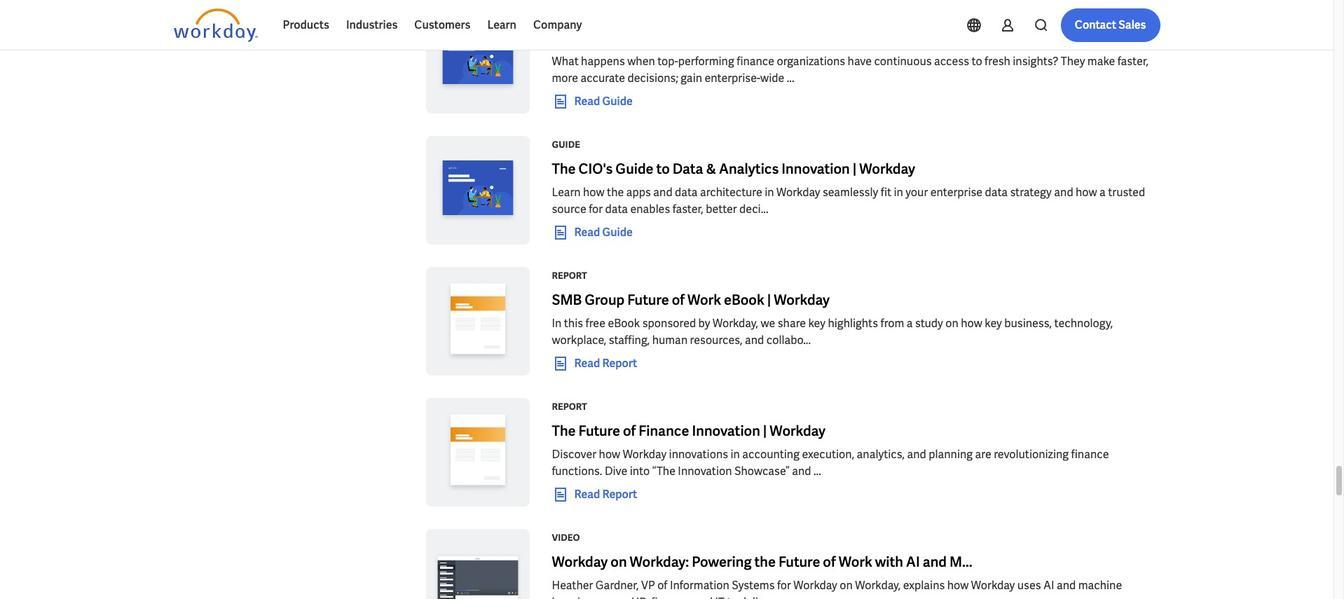 Task type: locate. For each thing, give the bounding box(es) containing it.
sales
[[1119, 18, 1146, 32]]

1 horizontal spatial finance
[[1071, 447, 1109, 462]]

more
[[552, 71, 578, 86]]

workday, inside smb group future of work ebook | workday in this free ebook sponsored by workday, we share key highlights from a study on how key business, technology, workplace, staffing, human resources, and collabo...
[[713, 316, 758, 331]]

1 the from the top
[[552, 160, 576, 178]]

1 vertical spatial a
[[907, 316, 913, 331]]

how inside the workday on workday: powering the future of work with ai and m... heather gardner, vp of information systems for workday on workday, explains how workday uses ai and machine learning across hr, finance, and it to deliver new ca...
[[948, 578, 969, 593]]

organizations
[[777, 54, 845, 69]]

with up explains
[[875, 553, 904, 571]]

1 horizontal spatial ai
[[1044, 578, 1055, 593]]

finance
[[584, 29, 635, 47], [639, 422, 689, 440]]

from
[[881, 316, 905, 331]]

analytics,
[[857, 447, 905, 462]]

future up the sponsored
[[627, 291, 669, 309]]

innovation
[[782, 160, 850, 178], [692, 422, 760, 440], [678, 464, 732, 479]]

1 horizontal spatial ebook
[[724, 291, 765, 309]]

m...
[[950, 553, 973, 571]]

future up discover
[[579, 422, 620, 440]]

data left strategy
[[985, 185, 1008, 200]]

1 vertical spatial the
[[552, 422, 576, 440]]

0 horizontal spatial ebook
[[608, 316, 640, 331]]

0 horizontal spatial workday,
[[713, 316, 758, 331]]

2 read report from the top
[[574, 487, 637, 502]]

workday on workday: powering the future of work with ai and m... heather gardner, vp of information systems for workday on workday, explains how workday uses ai and machine learning across hr, finance, and it to deliver new ca...
[[552, 553, 1122, 599]]

learn left company in the top left of the page
[[487, 18, 517, 32]]

top-
[[658, 54, 678, 69]]

how
[[583, 185, 605, 200], [1076, 185, 1097, 200], [961, 316, 983, 331], [599, 447, 620, 462], [948, 578, 969, 593]]

2 the from the top
[[552, 422, 576, 440]]

1 horizontal spatial with
[[875, 553, 904, 571]]

data down the data
[[675, 185, 698, 200]]

workday up ca...
[[794, 578, 838, 593]]

read report down staffing,
[[574, 356, 637, 371]]

1 horizontal spatial workday,
[[855, 578, 901, 593]]

next
[[678, 29, 708, 47]]

workd...
[[896, 29, 948, 47]]

0 vertical spatial learn
[[487, 18, 517, 32]]

guide
[[602, 94, 633, 109], [552, 139, 580, 151], [616, 160, 654, 178], [602, 225, 633, 240]]

1 horizontal spatial work
[[839, 553, 873, 571]]

read down workplace,
[[574, 356, 600, 371]]

a inside the cio's guide to  data & analytics innovation | workday learn how the apps and data architecture in workday seamlessly fit in your enterprise data strategy and how a trusted source for data enables faster, better deci...
[[1100, 185, 1106, 200]]

0 horizontal spatial key
[[809, 316, 826, 331]]

on
[[946, 316, 959, 331], [611, 553, 627, 571], [840, 578, 853, 593]]

performing
[[678, 54, 734, 69]]

| up seamlessly
[[853, 160, 857, 178]]

0 vertical spatial for
[[589, 202, 603, 217]]

read report link for group
[[552, 355, 637, 372]]

3 read from the top
[[574, 356, 600, 371]]

happens
[[581, 54, 625, 69]]

... down execution,
[[814, 464, 821, 479]]

0 horizontal spatial for
[[589, 202, 603, 217]]

the up discover
[[552, 422, 576, 440]]

ai up explains
[[906, 553, 920, 571]]

1 vertical spatial innovation
[[692, 422, 760, 440]]

guide inside the cio's guide to  data & analytics innovation | workday learn how the apps and data architecture in workday seamlessly fit in your enterprise data strategy and how a trusted source for data enables faster, better deci...
[[616, 160, 654, 178]]

0 vertical spatial read report link
[[552, 355, 637, 372]]

workday up accounting on the right of page
[[770, 422, 826, 440]]

0 horizontal spatial faster,
[[673, 202, 704, 217]]

| up the "we"
[[767, 291, 771, 309]]

... right wide
[[787, 71, 795, 86]]

1 vertical spatial learn
[[552, 185, 581, 200]]

... inside take finance to the next level with the right partner | workd... what happens when top-performing finance organizations have continuous access to fresh insights? they make faster, more accurate decisions; gain enterprise-wide ...
[[787, 71, 795, 86]]

innovation up innovations
[[692, 422, 760, 440]]

1 vertical spatial with
[[875, 553, 904, 571]]

1 read report link from the top
[[552, 355, 637, 372]]

2 read from the top
[[574, 225, 600, 240]]

0 horizontal spatial work
[[688, 291, 721, 309]]

| inside take finance to the next level with the right partner | workd... what happens when top-performing finance organizations have continuous access to fresh insights? they make faster, more accurate decisions; gain enterprise-wide ...
[[890, 29, 894, 47]]

and down information
[[694, 595, 713, 599]]

read guide link
[[552, 93, 633, 110], [552, 224, 633, 241]]

workday up the heather
[[552, 553, 608, 571]]

innovation down innovations
[[678, 464, 732, 479]]

to left the data
[[656, 160, 670, 178]]

workday, up the resources,
[[713, 316, 758, 331]]

0 vertical spatial finance
[[737, 54, 775, 69]]

read report link down functions.
[[552, 486, 637, 503]]

0 vertical spatial on
[[946, 316, 959, 331]]

0 vertical spatial read guide link
[[552, 93, 633, 110]]

read for cio's
[[574, 225, 600, 240]]

1 vertical spatial ebook
[[608, 316, 640, 331]]

your
[[906, 185, 928, 200]]

a
[[1100, 185, 1106, 200], [907, 316, 913, 331]]

faster, left better
[[673, 202, 704, 217]]

0 vertical spatial ...
[[787, 71, 795, 86]]

the for the future of finance innovation | workday
[[552, 422, 576, 440]]

how left trusted
[[1076, 185, 1097, 200]]

report up smb
[[552, 270, 587, 282]]

0 vertical spatial read guide
[[574, 94, 633, 109]]

business,
[[1005, 316, 1052, 331]]

1 horizontal spatial key
[[985, 316, 1002, 331]]

1 vertical spatial work
[[839, 553, 873, 571]]

and left machine
[[1057, 578, 1076, 593]]

faster,
[[1118, 54, 1149, 69], [673, 202, 704, 217]]

workday, left explains
[[855, 578, 901, 593]]

ebook
[[724, 291, 765, 309], [608, 316, 640, 331]]

with right level on the right top
[[747, 29, 776, 47]]

key right share
[[809, 316, 826, 331]]

1 horizontal spatial ...
[[814, 464, 821, 479]]

how right study
[[961, 316, 983, 331]]

the cio's guide to  data & analytics innovation | workday learn how the apps and data architecture in workday seamlessly fit in your enterprise data strategy and how a trusted source for data enables faster, better deci...
[[552, 160, 1145, 217]]

1 horizontal spatial on
[[840, 578, 853, 593]]

future inside the future of finance innovation | workday discover how workday innovations in accounting execution, analytics, and planning are revolutionizing finance functions. dive into "the innovation showcase" and ...
[[579, 422, 620, 440]]

1 vertical spatial ...
[[814, 464, 821, 479]]

0 horizontal spatial with
[[747, 29, 776, 47]]

0 horizontal spatial a
[[907, 316, 913, 331]]

a right from
[[907, 316, 913, 331]]

for
[[589, 202, 603, 217], [777, 578, 791, 593]]

0 vertical spatial the
[[552, 160, 576, 178]]

finance up wide
[[737, 54, 775, 69]]

how up dive
[[599, 447, 620, 462]]

of
[[672, 291, 685, 309], [623, 422, 636, 440], [823, 553, 836, 571], [658, 578, 668, 593]]

company
[[533, 18, 582, 32]]

customers button
[[406, 8, 479, 42]]

read guide down the source
[[574, 225, 633, 240]]

0 horizontal spatial finance
[[737, 54, 775, 69]]

0 horizontal spatial on
[[611, 553, 627, 571]]

learning
[[552, 595, 593, 599]]

1 horizontal spatial finance
[[639, 422, 689, 440]]

to right the it
[[727, 595, 738, 599]]

learn
[[487, 18, 517, 32], [552, 185, 581, 200]]

ebook up staffing,
[[608, 316, 640, 331]]

for up 'new'
[[777, 578, 791, 593]]

in up deci...
[[765, 185, 774, 200]]

0 vertical spatial work
[[688, 291, 721, 309]]

read down the source
[[574, 225, 600, 240]]

future up ca...
[[779, 553, 820, 571]]

finance right revolutionizing
[[1071, 447, 1109, 462]]

0 vertical spatial workday,
[[713, 316, 758, 331]]

1 vertical spatial faster,
[[673, 202, 704, 217]]

read guide link down the source
[[552, 224, 633, 241]]

the left cio's
[[552, 160, 576, 178]]

innovation up seamlessly
[[782, 160, 850, 178]]

2 read report link from the top
[[552, 486, 637, 503]]

continuous
[[874, 54, 932, 69]]

finance inside the future of finance innovation | workday discover how workday innovations in accounting execution, analytics, and planning are revolutionizing finance functions. dive into "the innovation showcase" and ...
[[639, 422, 689, 440]]

...
[[787, 71, 795, 86], [814, 464, 821, 479]]

0 horizontal spatial data
[[605, 202, 628, 217]]

1 horizontal spatial for
[[777, 578, 791, 593]]

it
[[715, 595, 725, 599]]

1 vertical spatial read report
[[574, 487, 637, 502]]

workday,
[[713, 316, 758, 331], [855, 578, 901, 593]]

partner
[[839, 29, 887, 47]]

2 vertical spatial future
[[779, 553, 820, 571]]

1 vertical spatial finance
[[639, 422, 689, 440]]

key left business,
[[985, 316, 1002, 331]]

to up 'when'
[[637, 29, 651, 47]]

workday
[[860, 160, 915, 178], [777, 185, 820, 200], [774, 291, 830, 309], [770, 422, 826, 440], [623, 447, 667, 462], [552, 553, 608, 571], [794, 578, 838, 593], [971, 578, 1015, 593]]

| up accounting on the right of page
[[763, 422, 767, 440]]

0 horizontal spatial finance
[[584, 29, 635, 47]]

highlights
[[828, 316, 878, 331]]

finance up "the at the bottom of page
[[639, 422, 689, 440]]

level
[[711, 29, 745, 47]]

1 read report from the top
[[574, 356, 637, 371]]

showcase"
[[735, 464, 790, 479]]

1 vertical spatial read report link
[[552, 486, 637, 503]]

0 vertical spatial faster,
[[1118, 54, 1149, 69]]

1 horizontal spatial future
[[627, 291, 669, 309]]

finance up happens
[[584, 29, 635, 47]]

guide up 'apps' at the left
[[616, 160, 654, 178]]

2 horizontal spatial on
[[946, 316, 959, 331]]

read for group
[[574, 356, 600, 371]]

read down functions.
[[574, 487, 600, 502]]

study
[[915, 316, 943, 331]]

the left 'apps' at the left
[[607, 185, 624, 200]]

how inside smb group future of work ebook | workday in this free ebook sponsored by workday, we share key highlights from a study on how key business, technology, workplace, staffing, human resources, and collabo...
[[961, 316, 983, 331]]

finance
[[737, 54, 775, 69], [1071, 447, 1109, 462]]

innovations
[[669, 447, 728, 462]]

work
[[688, 291, 721, 309], [839, 553, 873, 571]]

0 vertical spatial future
[[627, 291, 669, 309]]

... inside the future of finance innovation | workday discover how workday innovations in accounting execution, analytics, and planning are revolutionizing finance functions. dive into "the innovation showcase" and ...
[[814, 464, 821, 479]]

how down cio's
[[583, 185, 605, 200]]

planning
[[929, 447, 973, 462]]

0 vertical spatial innovation
[[782, 160, 850, 178]]

0 horizontal spatial in
[[731, 447, 740, 462]]

1 vertical spatial future
[[579, 422, 620, 440]]

in up showcase"
[[731, 447, 740, 462]]

to
[[637, 29, 651, 47], [972, 54, 982, 69], [656, 160, 670, 178], [727, 595, 738, 599]]

data
[[675, 185, 698, 200], [985, 185, 1008, 200], [605, 202, 628, 217]]

key
[[809, 316, 826, 331], [985, 316, 1002, 331]]

1 vertical spatial finance
[[1071, 447, 1109, 462]]

1 horizontal spatial learn
[[552, 185, 581, 200]]

workday up share
[[774, 291, 830, 309]]

for right the source
[[589, 202, 603, 217]]

2 read guide from the top
[[574, 225, 633, 240]]

explains
[[903, 578, 945, 593]]

0 vertical spatial finance
[[584, 29, 635, 47]]

in right fit
[[894, 185, 903, 200]]

of inside smb group future of work ebook | workday in this free ebook sponsored by workday, we share key highlights from a study on how key business, technology, workplace, staffing, human resources, and collabo...
[[672, 291, 685, 309]]

how down m...
[[948, 578, 969, 593]]

0 horizontal spatial future
[[579, 422, 620, 440]]

source
[[552, 202, 587, 217]]

the up systems
[[755, 553, 776, 571]]

0 vertical spatial with
[[747, 29, 776, 47]]

2 key from the left
[[985, 316, 1002, 331]]

0 vertical spatial ai
[[906, 553, 920, 571]]

read report link down workplace,
[[552, 355, 637, 372]]

future inside smb group future of work ebook | workday in this free ebook sponsored by workday, we share key highlights from a study on how key business, technology, workplace, staffing, human resources, and collabo...
[[627, 291, 669, 309]]

read
[[574, 94, 600, 109], [574, 225, 600, 240], [574, 356, 600, 371], [574, 487, 600, 502]]

read guide down accurate
[[574, 94, 633, 109]]

the inside the future of finance innovation | workday discover how workday innovations in accounting execution, analytics, and planning are revolutionizing finance functions. dive into "the innovation showcase" and ...
[[552, 422, 576, 440]]

workday left uses
[[971, 578, 1015, 593]]

1 horizontal spatial a
[[1100, 185, 1106, 200]]

read for future
[[574, 487, 600, 502]]

learn inside dropdown button
[[487, 18, 517, 32]]

the
[[552, 160, 576, 178], [552, 422, 576, 440]]

ebook up the "we"
[[724, 291, 765, 309]]

with inside take finance to the next level with the right partner | workd... what happens when top-performing finance organizations have continuous access to fresh insights? they make faster, more accurate decisions; gain enterprise-wide ...
[[747, 29, 776, 47]]

2 read guide link from the top
[[552, 224, 633, 241]]

in
[[765, 185, 774, 200], [894, 185, 903, 200], [731, 447, 740, 462]]

read down accurate
[[574, 94, 600, 109]]

1 vertical spatial ai
[[1044, 578, 1055, 593]]

go to the homepage image
[[173, 8, 258, 42]]

workday up fit
[[860, 160, 915, 178]]

1 vertical spatial read guide
[[574, 225, 633, 240]]

collabo...
[[767, 333, 811, 348]]

0 vertical spatial a
[[1100, 185, 1106, 200]]

2 horizontal spatial future
[[779, 553, 820, 571]]

and down the "we"
[[745, 333, 764, 348]]

the inside the cio's guide to  data & analytics innovation | workday learn how the apps and data architecture in workday seamlessly fit in your enterprise data strategy and how a trusted source for data enables faster, better deci...
[[552, 160, 576, 178]]

0 vertical spatial read report
[[574, 356, 637, 371]]

1 horizontal spatial faster,
[[1118, 54, 1149, 69]]

and up enables
[[654, 185, 673, 200]]

guide down accurate
[[602, 94, 633, 109]]

workday inside smb group future of work ebook | workday in this free ebook sponsored by workday, we share key highlights from a study on how key business, technology, workplace, staffing, human resources, and collabo...
[[774, 291, 830, 309]]

read guide link down accurate
[[552, 93, 633, 110]]

read report
[[574, 356, 637, 371], [574, 487, 637, 502]]

dive
[[605, 464, 628, 479]]

read report down dive
[[574, 487, 637, 502]]

| inside the future of finance innovation | workday discover how workday innovations in accounting execution, analytics, and planning are revolutionizing finance functions. dive into "the innovation showcase" and ...
[[763, 422, 767, 440]]

take
[[552, 29, 581, 47]]

to inside the cio's guide to  data & analytics innovation | workday learn how the apps and data architecture in workday seamlessly fit in your enterprise data strategy and how a trusted source for data enables faster, better deci...
[[656, 160, 670, 178]]

faster, right make
[[1118, 54, 1149, 69]]

0 horizontal spatial learn
[[487, 18, 517, 32]]

1 vertical spatial workday,
[[855, 578, 901, 593]]

1 vertical spatial read guide link
[[552, 224, 633, 241]]

ai right uses
[[1044, 578, 1055, 593]]

to left fresh in the right top of the page
[[972, 54, 982, 69]]

a left trusted
[[1100, 185, 1106, 200]]

future
[[627, 291, 669, 309], [579, 422, 620, 440], [779, 553, 820, 571]]

1 vertical spatial for
[[777, 578, 791, 593]]

4 read from the top
[[574, 487, 600, 502]]

the inside the cio's guide to  data & analytics innovation | workday learn how the apps and data architecture in workday seamlessly fit in your enterprise data strategy and how a trusted source for data enables faster, better deci...
[[607, 185, 624, 200]]

data down 'apps' at the left
[[605, 202, 628, 217]]

execution,
[[802, 447, 855, 462]]

| up continuous
[[890, 29, 894, 47]]

wide
[[761, 71, 785, 86]]

learn up the source
[[552, 185, 581, 200]]

0 horizontal spatial ...
[[787, 71, 795, 86]]



Task type: describe. For each thing, give the bounding box(es) containing it.
guide down enables
[[602, 225, 633, 240]]

fit
[[881, 185, 892, 200]]

by
[[699, 316, 710, 331]]

take finance to the next level with the right partner | workd... what happens when top-performing finance organizations have continuous access to fresh insights? they make faster, more accurate decisions; gain enterprise-wide ...
[[552, 29, 1149, 86]]

architecture
[[700, 185, 762, 200]]

this
[[564, 316, 583, 331]]

decisions;
[[628, 71, 678, 86]]

&
[[706, 160, 716, 178]]

fresh
[[985, 54, 1011, 69]]

on inside smb group future of work ebook | workday in this free ebook sponsored by workday, we share key highlights from a study on how key business, technology, workplace, staffing, human resources, and collabo...
[[946, 316, 959, 331]]

products button
[[274, 8, 338, 42]]

are
[[975, 447, 992, 462]]

finance inside take finance to the next level with the right partner | workd... what happens when top-performing finance organizations have continuous access to fresh insights? they make faster, more accurate decisions; gain enterprise-wide ...
[[584, 29, 635, 47]]

enterprise
[[931, 185, 983, 200]]

share
[[778, 316, 806, 331]]

we
[[761, 316, 775, 331]]

1 read from the top
[[574, 94, 600, 109]]

deliver
[[740, 595, 774, 599]]

deci...
[[740, 202, 769, 217]]

finance inside the future of finance innovation | workday discover how workday innovations in accounting execution, analytics, and planning are revolutionizing finance functions. dive into "the innovation showcase" and ...
[[1071, 447, 1109, 462]]

enterprise-
[[705, 71, 761, 86]]

in
[[552, 316, 562, 331]]

to inside the workday on workday: powering the future of work with ai and m... heather gardner, vp of information systems for workday on workday, explains how workday uses ai and machine learning across hr, finance, and it to deliver new ca...
[[727, 595, 738, 599]]

1 horizontal spatial in
[[765, 185, 774, 200]]

contact sales
[[1075, 18, 1146, 32]]

industries
[[346, 18, 398, 32]]

learn inside the cio's guide to  data & analytics innovation | workday learn how the apps and data architecture in workday seamlessly fit in your enterprise data strategy and how a trusted source for data enables faster, better deci...
[[552, 185, 581, 200]]

have
[[848, 54, 872, 69]]

discover
[[552, 447, 597, 462]]

the up top-
[[654, 29, 675, 47]]

read report link for future
[[552, 486, 637, 503]]

2 horizontal spatial data
[[985, 185, 1008, 200]]

report down dive
[[602, 487, 637, 502]]

"the
[[652, 464, 676, 479]]

gardner,
[[596, 578, 639, 593]]

finance,
[[651, 595, 691, 599]]

and left planning
[[907, 447, 927, 462]]

seamlessly
[[823, 185, 878, 200]]

a inside smb group future of work ebook | workday in this free ebook sponsored by workday, we share key highlights from a study on how key business, technology, workplace, staffing, human resources, and collabo...
[[907, 316, 913, 331]]

the for the cio's guide to  data & analytics innovation | workday
[[552, 160, 576, 178]]

accurate
[[581, 71, 625, 86]]

technology,
[[1055, 316, 1113, 331]]

smb
[[552, 291, 582, 309]]

analytics
[[719, 160, 779, 178]]

and inside smb group future of work ebook | workday in this free ebook sponsored by workday, we share key highlights from a study on how key business, technology, workplace, staffing, human resources, and collabo...
[[745, 333, 764, 348]]

and down execution,
[[792, 464, 811, 479]]

what
[[552, 54, 579, 69]]

human
[[652, 333, 688, 348]]

and up explains
[[923, 553, 947, 571]]

customers
[[414, 18, 471, 32]]

1 key from the left
[[809, 316, 826, 331]]

systems
[[732, 578, 775, 593]]

hr,
[[631, 595, 649, 599]]

revolutionizing
[[994, 447, 1069, 462]]

functions.
[[552, 464, 602, 479]]

workday left seamlessly
[[777, 185, 820, 200]]

the inside the workday on workday: powering the future of work with ai and m... heather gardner, vp of information systems for workday on workday, explains how workday uses ai and machine learning across hr, finance, and it to deliver new ca...
[[755, 553, 776, 571]]

innovation inside the cio's guide to  data & analytics innovation | workday learn how the apps and data architecture in workday seamlessly fit in your enterprise data strategy and how a trusted source for data enables faster, better deci...
[[782, 160, 850, 178]]

how inside the future of finance innovation | workday discover how workday innovations in accounting execution, analytics, and planning are revolutionizing finance functions. dive into "the innovation showcase" and ...
[[599, 447, 620, 462]]

report up discover
[[552, 401, 587, 413]]

1 read guide link from the top
[[552, 93, 633, 110]]

of inside the future of finance innovation | workday discover how workday innovations in accounting execution, analytics, and planning are revolutionizing finance functions. dive into "the innovation showcase" and ...
[[623, 422, 636, 440]]

in inside the future of finance innovation | workday discover how workday innovations in accounting execution, analytics, and planning are revolutionizing finance functions. dive into "the innovation showcase" and ...
[[731, 447, 740, 462]]

into
[[630, 464, 650, 479]]

sponsored
[[643, 316, 696, 331]]

free
[[586, 316, 606, 331]]

vp
[[641, 578, 655, 593]]

ca...
[[800, 595, 820, 599]]

contact sales link
[[1061, 8, 1160, 42]]

accounting
[[743, 447, 800, 462]]

powering
[[692, 553, 752, 571]]

the future of finance innovation | workday discover how workday innovations in accounting execution, analytics, and planning are revolutionizing finance functions. dive into "the innovation showcase" and ...
[[552, 422, 1109, 479]]

workday, inside the workday on workday: powering the future of work with ai and m... heather gardner, vp of information systems for workday on workday, explains how workday uses ai and machine learning across hr, finance, and it to deliver new ca...
[[855, 578, 901, 593]]

uses
[[1018, 578, 1041, 593]]

resources,
[[690, 333, 743, 348]]

data
[[673, 160, 703, 178]]

machine
[[1079, 578, 1122, 593]]

faster, inside take finance to the next level with the right partner | workd... what happens when top-performing finance organizations have continuous access to fresh insights? they make faster, more accurate decisions; gain enterprise-wide ...
[[1118, 54, 1149, 69]]

make
[[1088, 54, 1115, 69]]

guide up cio's
[[552, 139, 580, 151]]

workday:
[[630, 553, 689, 571]]

the left right at the top
[[778, 29, 800, 47]]

right
[[803, 29, 836, 47]]

for inside the cio's guide to  data & analytics innovation | workday learn how the apps and data architecture in workday seamlessly fit in your enterprise data strategy and how a trusted source for data enables faster, better deci...
[[589, 202, 603, 217]]

workplace,
[[552, 333, 607, 348]]

0 horizontal spatial ai
[[906, 553, 920, 571]]

finance inside take finance to the next level with the right partner | workd... what happens when top-performing finance organizations have continuous access to fresh insights? they make faster, more accurate decisions; gain enterprise-wide ...
[[737, 54, 775, 69]]

heather
[[552, 578, 593, 593]]

faster, inside the cio's guide to  data & analytics innovation | workday learn how the apps and data architecture in workday seamlessly fit in your enterprise data strategy and how a trusted source for data enables faster, better deci...
[[673, 202, 704, 217]]

read report for group
[[574, 356, 637, 371]]

gain
[[681, 71, 702, 86]]

industries button
[[338, 8, 406, 42]]

when
[[627, 54, 655, 69]]

for inside the workday on workday: powering the future of work with ai and m... heather gardner, vp of information systems for workday on workday, explains how workday uses ai and machine learning across hr, finance, and it to deliver new ca...
[[777, 578, 791, 593]]

and right strategy
[[1054, 185, 1074, 200]]

apps
[[626, 185, 651, 200]]

2 vertical spatial innovation
[[678, 464, 732, 479]]

insights?
[[1013, 54, 1059, 69]]

information
[[670, 578, 730, 593]]

2 horizontal spatial in
[[894, 185, 903, 200]]

video
[[552, 532, 580, 544]]

workday up into
[[623, 447, 667, 462]]

2 vertical spatial on
[[840, 578, 853, 593]]

better
[[706, 202, 737, 217]]

across
[[595, 595, 629, 599]]

1 horizontal spatial data
[[675, 185, 698, 200]]

products
[[283, 18, 329, 32]]

new
[[777, 595, 798, 599]]

trusted
[[1108, 185, 1145, 200]]

learn button
[[479, 8, 525, 42]]

1 read guide from the top
[[574, 94, 633, 109]]

read report for future
[[574, 487, 637, 502]]

they
[[1061, 54, 1085, 69]]

smb group future of work ebook | workday in this free ebook sponsored by workday, we share key highlights from a study on how key business, technology, workplace, staffing, human resources, and collabo...
[[552, 291, 1113, 348]]

contact
[[1075, 18, 1117, 32]]

strategy
[[1010, 185, 1052, 200]]

access
[[934, 54, 969, 69]]

work inside smb group future of work ebook | workday in this free ebook sponsored by workday, we share key highlights from a study on how key business, technology, workplace, staffing, human resources, and collabo...
[[688, 291, 721, 309]]

work inside the workday on workday: powering the future of work with ai and m... heather gardner, vp of information systems for workday on workday, explains how workday uses ai and machine learning across hr, finance, and it to deliver new ca...
[[839, 553, 873, 571]]

| inside the cio's guide to  data & analytics innovation | workday learn how the apps and data architecture in workday seamlessly fit in your enterprise data strategy and how a trusted source for data enables faster, better deci...
[[853, 160, 857, 178]]

with inside the workday on workday: powering the future of work with ai and m... heather gardner, vp of information systems for workday on workday, explains how workday uses ai and machine learning across hr, finance, and it to deliver new ca...
[[875, 553, 904, 571]]

staffing,
[[609, 333, 650, 348]]

future inside the workday on workday: powering the future of work with ai and m... heather gardner, vp of information systems for workday on workday, explains how workday uses ai and machine learning across hr, finance, and it to deliver new ca...
[[779, 553, 820, 571]]

report down staffing,
[[602, 356, 637, 371]]

company button
[[525, 8, 591, 42]]

0 vertical spatial ebook
[[724, 291, 765, 309]]

| inside smb group future of work ebook | workday in this free ebook sponsored by workday, we share key highlights from a study on how key business, technology, workplace, staffing, human resources, and collabo...
[[767, 291, 771, 309]]

1 vertical spatial on
[[611, 553, 627, 571]]



Task type: vqa. For each thing, say whether or not it's contained in the screenshot.
Future to the middle
yes



